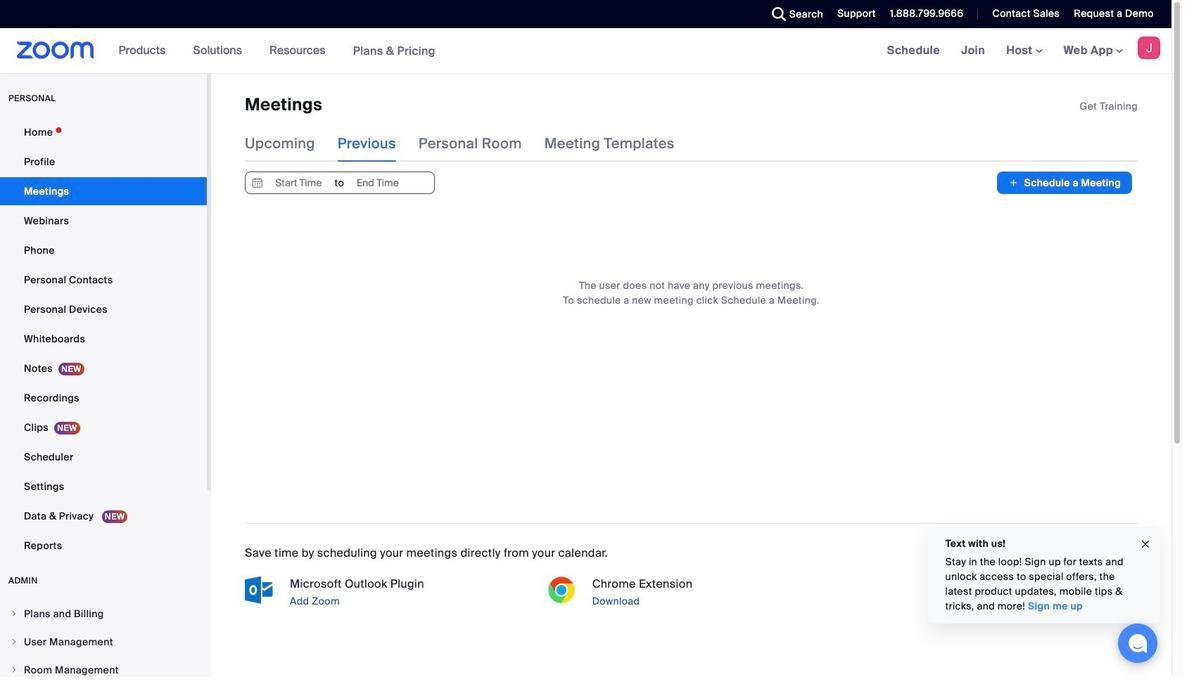 Task type: describe. For each thing, give the bounding box(es) containing it.
add image
[[1009, 176, 1019, 190]]

open chat image
[[1128, 634, 1148, 654]]

Date Range Picker Start field
[[266, 173, 331, 194]]

3 right image from the top
[[10, 666, 18, 675]]

profile picture image
[[1138, 37, 1160, 59]]

3 menu item from the top
[[0, 657, 207, 678]]

tabs of meeting tab list
[[245, 126, 697, 162]]

meetings navigation
[[876, 28, 1172, 74]]

2 right image from the top
[[10, 638, 18, 647]]



Task type: vqa. For each thing, say whether or not it's contained in the screenshot.
Date image
yes



Task type: locate. For each thing, give the bounding box(es) containing it.
date image
[[249, 173, 266, 194]]

2 vertical spatial menu item
[[0, 657, 207, 678]]

right image
[[10, 610, 18, 619], [10, 638, 18, 647], [10, 666, 18, 675]]

admin menu menu
[[0, 601, 207, 678]]

Date Range Picker End field
[[345, 173, 410, 194]]

0 vertical spatial right image
[[10, 610, 18, 619]]

banner
[[0, 28, 1172, 74]]

2 vertical spatial right image
[[10, 666, 18, 675]]

zoom logo image
[[17, 42, 94, 59]]

1 vertical spatial menu item
[[0, 629, 207, 656]]

1 menu item from the top
[[0, 601, 207, 628]]

product information navigation
[[108, 28, 446, 74]]

personal menu menu
[[0, 118, 207, 562]]

1 vertical spatial right image
[[10, 638, 18, 647]]

1 right image from the top
[[10, 610, 18, 619]]

menu item
[[0, 601, 207, 628], [0, 629, 207, 656], [0, 657, 207, 678]]

close image
[[1140, 537, 1151, 553]]

application
[[1080, 99, 1138, 113]]

2 menu item from the top
[[0, 629, 207, 656]]

0 vertical spatial menu item
[[0, 601, 207, 628]]



